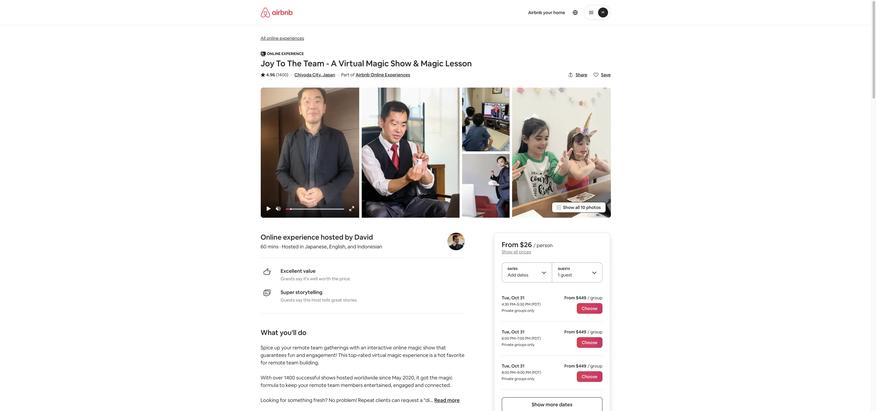 Task type: describe. For each thing, give the bounding box(es) containing it.
from inside from $26 / person show all prices
[[502, 240, 519, 249]]

connected.
[[425, 382, 451, 389]]

and inside with over 1400 successful shows hosted worldwide since may 2020, it got the magic formula to keep your remote team members entertained, engaged and connected.
[[415, 382, 424, 389]]

show all 10 photos link
[[552, 202, 606, 213]]

pm for tue, oct 31 8:00 pm–9:00 pm (pdt) private groups only
[[526, 370, 532, 375]]

and inside spice up your remote team gatherings with an interactive online magic show that guarantees fun and engagement! this top-rated virtual magic experience is a hot favorite for remote team building.
[[297, 352, 305, 359]]

this
[[338, 352, 348, 359]]

show more dates
[[532, 401, 573, 408]]

super storytelling guests say this host tells great stories.
[[281, 289, 358, 303]]

(1400)
[[276, 72, 289, 78]]

dates for show more dates
[[560, 401, 573, 408]]

31 for tue, oct 31 6:00 pm–7:00 pm (pdt) private groups only
[[521, 329, 525, 335]]

guests for super storytelling
[[281, 297, 295, 303]]

mins
[[268, 243, 279, 250]]

english,
[[329, 243, 347, 250]]

keep
[[286, 382, 297, 389]]

say for storytelling
[[296, 297, 303, 303]]

an
[[361, 345, 367, 351]]

dates add dates
[[508, 267, 529, 278]]

experience inside spice up your remote team gatherings with an interactive online magic show that guarantees fun and engagement! this top-rated virtual magic experience is a hot favorite for remote team building.
[[403, 352, 429, 359]]

something
[[288, 397, 313, 404]]

airbnb your home
[[529, 10, 566, 15]]

2 horizontal spatial ·
[[338, 72, 339, 78]]

tells
[[322, 297, 331, 303]]

choose link for tue, oct 31 6:00 pm–7:00 pm (pdt) private groups only
[[577, 337, 603, 348]]

&
[[414, 58, 419, 69]]

virtual
[[339, 58, 364, 69]]

magic inside with over 1400 successful shows hosted worldwide since may 2020, it got the magic formula to keep your remote team members entertained, engaged and connected.
[[439, 375, 453, 381]]

(pdt) for tue, oct 31 8:00 pm–9:00 pm (pdt) private groups only
[[532, 370, 542, 375]]

problem!
[[337, 397, 357, 404]]

all inside from $26 / person show all prices
[[514, 249, 519, 255]]

4:30
[[502, 302, 510, 307]]

show all prices button
[[502, 249, 532, 255]]

indonesian
[[358, 243, 383, 250]]

japan
[[323, 72, 335, 78]]

a
[[331, 58, 337, 69]]

of
[[351, 72, 355, 78]]

engagement!
[[306, 352, 337, 359]]

that
[[437, 345, 446, 351]]

only for tue, oct 31 4:30 pm–5:30 pm (pdt) private groups only
[[528, 308, 535, 313]]

choose link for tue, oct 31 4:30 pm–5:30 pm (pdt) private groups only
[[577, 303, 603, 314]]

show all 10 photos
[[564, 205, 601, 210]]

in
[[300, 243, 304, 250]]

from for tue, oct 31 4:30 pm–5:30 pm (pdt) private groups only
[[565, 295, 576, 301]]

oct for tue, oct 31 4:30 pm–5:30 pm (pdt) private groups only
[[512, 295, 520, 301]]

31 for tue, oct 31 4:30 pm–5:30 pm (pdt) private groups only
[[521, 295, 525, 301]]

(pdt) for tue, oct 31 4:30 pm–5:30 pm (pdt) private groups only
[[532, 302, 541, 307]]

engaged
[[394, 382, 414, 389]]

tue, for tue, oct 31 8:00 pm–9:00 pm (pdt) private groups only
[[502, 363, 511, 369]]

$449 for tue, oct 31 6:00 pm–7:00 pm (pdt) private groups only
[[577, 329, 587, 335]]

super
[[281, 289, 295, 296]]

read more button
[[435, 397, 460, 404]]

choose for tue, oct 31 6:00 pm–7:00 pm (pdt) private groups only
[[582, 340, 598, 345]]

worth
[[319, 276, 331, 282]]

worldwide
[[354, 375, 378, 381]]

private for tue, oct 31 4:30 pm–5:30 pm (pdt) private groups only
[[502, 308, 514, 313]]

/ for tue, oct 31 8:00 pm–9:00 pm (pdt) private groups only
[[588, 363, 590, 369]]

interactive
[[368, 345, 392, 351]]

chiyoda
[[295, 72, 312, 78]]

request
[[401, 397, 419, 404]]

0 vertical spatial all
[[576, 205, 580, 210]]

group for tue, oct 31 6:00 pm–7:00 pm (pdt) private groups only
[[591, 329, 603, 335]]

airbnb your home link
[[525, 6, 569, 19]]

do
[[298, 328, 307, 337]]

guarantees
[[261, 352, 287, 359]]

choose link for tue, oct 31 8:00 pm–9:00 pm (pdt) private groups only
[[577, 371, 603, 382]]

from $26 / person show all prices
[[502, 240, 553, 255]]

you'll
[[280, 328, 297, 337]]

tue, oct 31 8:00 pm–9:00 pm (pdt) private groups only
[[502, 363, 542, 381]]

60
[[261, 243, 267, 250]]

members
[[341, 382, 363, 389]]

remote inside with over 1400 successful shows hosted worldwide since may 2020, it got the magic formula to keep your remote team members entertained, engaged and connected.
[[310, 382, 327, 389]]

no
[[329, 397, 336, 404]]

tue, oct 31 4:30 pm–5:30 pm (pdt) private groups only
[[502, 295, 541, 313]]

fun
[[288, 352, 295, 359]]

show
[[423, 345, 436, 351]]

1 vertical spatial remote
[[269, 360, 286, 366]]

all online experiences
[[261, 35, 304, 41]]

repeat
[[358, 397, 375, 404]]

by david
[[345, 233, 373, 242]]

online experience hosted by david 60 mins · hosted in japanese, english, and indonesian
[[261, 233, 383, 250]]

oct for tue, oct 31 8:00 pm–9:00 pm (pdt) private groups only
[[512, 363, 520, 369]]

1 horizontal spatial for
[[280, 397, 287, 404]]

with
[[261, 375, 272, 381]]

groups for tue, oct 31 6:00 pm–7:00 pm (pdt) private groups only
[[515, 342, 527, 347]]

choose for tue, oct 31 4:30 pm–5:30 pm (pdt) private groups only
[[582, 306, 598, 311]]

japanese,
[[305, 243, 328, 250]]

experiences
[[385, 72, 410, 78]]

storytelling
[[296, 289, 323, 296]]

save button
[[592, 69, 614, 80]]

guests inside guests 1 guest
[[559, 267, 571, 271]]

hosted
[[282, 243, 299, 250]]

online inside online experience hosted by david 60 mins · hosted in japanese, english, and indonesian
[[261, 233, 282, 242]]

pm for tue, oct 31 6:00 pm–7:00 pm (pdt) private groups only
[[526, 336, 531, 341]]

read
[[435, 397, 447, 404]]

is
[[430, 352, 433, 359]]

1400
[[284, 375, 295, 381]]

/ inside from $26 / person show all prices
[[534, 242, 536, 249]]

it
[[417, 375, 420, 381]]

favorite
[[447, 352, 465, 359]]

pm for tue, oct 31 4:30 pm–5:30 pm (pdt) private groups only
[[526, 302, 531, 307]]

spice
[[261, 345, 273, 351]]

0 horizontal spatial online
[[267, 35, 279, 41]]

6:00
[[502, 336, 510, 341]]

group for tue, oct 31 4:30 pm–5:30 pm (pdt) private groups only
[[591, 295, 603, 301]]

$26
[[520, 240, 533, 249]]

dates
[[508, 267, 518, 271]]

part
[[341, 72, 350, 78]]

from $449 / group for tue, oct 31 6:00 pm–7:00 pm (pdt) private groups only
[[565, 329, 603, 335]]

fresh?
[[314, 397, 328, 404]]

over
[[273, 375, 283, 381]]

4.96 (1400)
[[266, 72, 289, 78]]

from for tue, oct 31 8:00 pm–9:00 pm (pdt) private groups only
[[565, 363, 576, 369]]

team
[[304, 58, 325, 69]]

only for tue, oct 31 6:00 pm–7:00 pm (pdt) private groups only
[[528, 342, 535, 347]]

person
[[537, 242, 553, 249]]

joy to the team - a virtual magic show & magic lesson
[[261, 58, 472, 69]]

pm–7:00
[[511, 336, 525, 341]]

2 magic from the left
[[421, 58, 444, 69]]

share
[[576, 72, 588, 78]]

groups for tue, oct 31 4:30 pm–5:30 pm (pdt) private groups only
[[515, 308, 527, 313]]

say for value
[[296, 276, 303, 282]]

hosted inside online experience hosted by david 60 mins · hosted in japanese, english, and indonesian
[[321, 233, 344, 242]]



Task type: locate. For each thing, give the bounding box(es) containing it.
2 vertical spatial choose link
[[577, 371, 603, 382]]

well
[[310, 276, 318, 282]]

2 vertical spatial $449
[[577, 363, 587, 369]]

2 private from the top
[[502, 342, 514, 347]]

oct inside tue, oct 31 8:00 pm–9:00 pm (pdt) private groups only
[[512, 363, 520, 369]]

home
[[554, 10, 566, 15]]

guests up the guest
[[559, 267, 571, 271]]

3 tue, from the top
[[502, 363, 511, 369]]

0 vertical spatial 31
[[521, 295, 525, 301]]

10
[[581, 205, 586, 210]]

guests down excellent
[[281, 276, 295, 282]]

clients
[[376, 397, 391, 404]]

2 vertical spatial from $449 / group
[[565, 363, 603, 369]]

what you'll do
[[261, 328, 307, 337]]

2 group from the top
[[591, 329, 603, 335]]

say
[[296, 276, 303, 282], [296, 297, 303, 303]]

1 choose link from the top
[[577, 303, 603, 314]]

2 vertical spatial (pdt)
[[532, 370, 542, 375]]

magic left show
[[408, 345, 422, 351]]

groups down the pm–7:00
[[515, 342, 527, 347]]

can
[[392, 397, 400, 404]]

1 vertical spatial the
[[430, 375, 438, 381]]

0 vertical spatial from $449 / group
[[565, 295, 603, 301]]

2 only from the top
[[528, 342, 535, 347]]

team down the shows
[[328, 382, 340, 389]]

private inside tue, oct 31 8:00 pm–9:00 pm (pdt) private groups only
[[502, 376, 514, 381]]

only inside tue, oct 31 6:00 pm–7:00 pm (pdt) private groups only
[[528, 342, 535, 347]]

oct inside tue, oct 31 6:00 pm–7:00 pm (pdt) private groups only
[[512, 329, 520, 335]]

1 horizontal spatial the
[[430, 375, 438, 381]]

1
[[559, 272, 560, 278]]

0 vertical spatial a
[[434, 352, 437, 359]]

0 horizontal spatial all
[[514, 249, 519, 255]]

(pdt) right the pm–9:00
[[532, 370, 542, 375]]

1 vertical spatial tue,
[[502, 329, 511, 335]]

31 inside tue, oct 31 6:00 pm–7:00 pm (pdt) private groups only
[[521, 329, 525, 335]]

0 horizontal spatial airbnb
[[356, 72, 370, 78]]

2 vertical spatial choose
[[582, 374, 598, 380]]

magic
[[366, 58, 389, 69], [421, 58, 444, 69]]

/ for tue, oct 31 4:30 pm–5:30 pm (pdt) private groups only
[[588, 295, 590, 301]]

more for read
[[448, 397, 460, 404]]

say left it's
[[296, 276, 303, 282]]

1 horizontal spatial online
[[371, 72, 384, 78]]

team inside with over 1400 successful shows hosted worldwide since may 2020, it got the magic formula to keep your remote team members entertained, engaged and connected.
[[328, 382, 340, 389]]

1 vertical spatial oct
[[512, 329, 520, 335]]

guests 1 guest
[[559, 267, 573, 278]]

0 vertical spatial private
[[502, 308, 514, 313]]

tue, for tue, oct 31 6:00 pm–7:00 pm (pdt) private groups only
[[502, 329, 511, 335]]

1 31 from the top
[[521, 295, 525, 301]]

1 vertical spatial experience
[[403, 352, 429, 359]]

more
[[448, 397, 460, 404], [546, 401, 559, 408]]

· inside online experience hosted by david 60 mins · hosted in japanese, english, and indonesian
[[280, 243, 281, 250]]

remote up fun
[[293, 345, 310, 351]]

(pdt) inside tue, oct 31 8:00 pm–9:00 pm (pdt) private groups only
[[532, 370, 542, 375]]

0 horizontal spatial dates
[[518, 272, 529, 278]]

tue, inside tue, oct 31 6:00 pm–7:00 pm (pdt) private groups only
[[502, 329, 511, 335]]

all online experiences link
[[261, 35, 304, 41]]

3 choose link from the top
[[577, 371, 603, 382]]

1 vertical spatial only
[[528, 342, 535, 347]]

2 from $449 / group from the top
[[565, 329, 603, 335]]

more inside button
[[448, 397, 460, 404]]

31 inside tue, oct 31 4:30 pm–5:30 pm (pdt) private groups only
[[521, 295, 525, 301]]

1 group from the top
[[591, 295, 603, 301]]

2 horizontal spatial magic
[[439, 375, 453, 381]]

pm–5:30
[[511, 302, 525, 307]]

2 vertical spatial guests
[[281, 297, 295, 303]]

1 oct from the top
[[512, 295, 520, 301]]

1 vertical spatial choose
[[582, 340, 598, 345]]

online experience
[[267, 51, 304, 56]]

1 vertical spatial hosted
[[337, 375, 353, 381]]

1 horizontal spatial and
[[348, 243, 357, 250]]

guests inside super storytelling guests say this host tells great stories.
[[281, 297, 295, 303]]

31 up pm–5:30
[[521, 295, 525, 301]]

experience up the in
[[283, 233, 320, 242]]

a left "di…
[[420, 397, 423, 404]]

pm right pm–5:30
[[526, 302, 531, 307]]

learn more about the host, david. image
[[448, 233, 465, 250], [448, 233, 465, 250]]

guests for excellent value
[[281, 276, 295, 282]]

remote
[[293, 345, 310, 351], [269, 360, 286, 366], [310, 382, 327, 389]]

1 horizontal spatial magic
[[421, 58, 444, 69]]

for right looking
[[280, 397, 287, 404]]

pm right the pm–9:00
[[526, 370, 532, 375]]

2 vertical spatial pm
[[526, 370, 532, 375]]

rated
[[359, 352, 371, 359]]

hosted inside with over 1400 successful shows hosted worldwide since may 2020, it got the magic formula to keep your remote team members entertained, engaged and connected.
[[337, 375, 353, 381]]

groups
[[515, 308, 527, 313], [515, 342, 527, 347], [515, 376, 527, 381]]

0 horizontal spatial the
[[332, 276, 339, 282]]

0 vertical spatial experience
[[283, 233, 320, 242]]

a
[[434, 352, 437, 359], [420, 397, 423, 404]]

0 vertical spatial choose link
[[577, 303, 603, 314]]

oct up the pm–9:00
[[512, 363, 520, 369]]

3 choose from the top
[[582, 374, 598, 380]]

2 31 from the top
[[521, 329, 525, 335]]

0 horizontal spatial more
[[448, 397, 460, 404]]

oct inside tue, oct 31 4:30 pm–5:30 pm (pdt) private groups only
[[512, 295, 520, 301]]

2 horizontal spatial your
[[544, 10, 553, 15]]

2 vertical spatial magic
[[439, 375, 453, 381]]

groups inside tue, oct 31 4:30 pm–5:30 pm (pdt) private groups only
[[515, 308, 527, 313]]

2 vertical spatial groups
[[515, 376, 527, 381]]

1 magic from the left
[[366, 58, 389, 69]]

1 choose from the top
[[582, 306, 598, 311]]

0 horizontal spatial team
[[287, 360, 299, 366]]

private
[[502, 308, 514, 313], [502, 342, 514, 347], [502, 376, 514, 381]]

say left this
[[296, 297, 303, 303]]

hot
[[438, 352, 446, 359]]

all
[[576, 205, 580, 210], [514, 249, 519, 255]]

only inside tue, oct 31 4:30 pm–5:30 pm (pdt) private groups only
[[528, 308, 535, 313]]

profile element
[[444, 0, 611, 25]]

all left 10
[[576, 205, 580, 210]]

0 vertical spatial and
[[348, 243, 357, 250]]

dates for dates add dates
[[518, 272, 529, 278]]

$449
[[577, 295, 587, 301], [577, 329, 587, 335], [577, 363, 587, 369]]

2 groups from the top
[[515, 342, 527, 347]]

tue,
[[502, 295, 511, 301], [502, 329, 511, 335], [502, 363, 511, 369]]

0 horizontal spatial a
[[420, 397, 423, 404]]

and down it
[[415, 382, 424, 389]]

0 vertical spatial magic
[[408, 345, 422, 351]]

0 vertical spatial $449
[[577, 295, 587, 301]]

pm inside tue, oct 31 8:00 pm–9:00 pm (pdt) private groups only
[[526, 370, 532, 375]]

2 vertical spatial tue,
[[502, 363, 511, 369]]

0 horizontal spatial ·
[[280, 243, 281, 250]]

1 horizontal spatial ·
[[291, 72, 292, 78]]

0 vertical spatial say
[[296, 276, 303, 282]]

2 vertical spatial group
[[591, 363, 603, 369]]

formula
[[261, 382, 279, 389]]

oct for tue, oct 31 6:00 pm–7:00 pm (pdt) private groups only
[[512, 329, 520, 335]]

2 vertical spatial team
[[328, 382, 340, 389]]

1 vertical spatial team
[[287, 360, 299, 366]]

private down 6:00
[[502, 342, 514, 347]]

2 $449 from the top
[[577, 329, 587, 335]]

and
[[348, 243, 357, 250], [297, 352, 305, 359], [415, 382, 424, 389]]

(pdt) right pm–5:30
[[532, 302, 541, 307]]

0 vertical spatial online
[[267, 35, 279, 41]]

hosted up english,
[[321, 233, 344, 242]]

1 vertical spatial a
[[420, 397, 423, 404]]

guests down super
[[281, 297, 295, 303]]

1 $449 from the top
[[577, 295, 587, 301]]

experience inside online experience hosted by david 60 mins · hosted in japanese, english, and indonesian
[[283, 233, 320, 242]]

magic up connected.
[[439, 375, 453, 381]]

dates inside dates add dates
[[518, 272, 529, 278]]

0 vertical spatial choose
[[582, 306, 598, 311]]

oct
[[512, 295, 520, 301], [512, 329, 520, 335], [512, 363, 520, 369]]

3 groups from the top
[[515, 376, 527, 381]]

1 vertical spatial online
[[261, 233, 282, 242]]

hosted up 'members' on the bottom of the page
[[337, 375, 353, 381]]

magic up airbnb online experiences link
[[366, 58, 389, 69]]

from for tue, oct 31 6:00 pm–7:00 pm (pdt) private groups only
[[565, 329, 576, 335]]

$449 for tue, oct 31 4:30 pm–5:30 pm (pdt) private groups only
[[577, 295, 587, 301]]

excellent value guests say it's well worth the price.
[[281, 268, 351, 282]]

2 vertical spatial only
[[528, 376, 535, 381]]

only
[[528, 308, 535, 313], [528, 342, 535, 347], [528, 376, 535, 381]]

lesson
[[446, 58, 472, 69]]

spice up your remote team gatherings with an interactive online magic show that guarantees fun and engagement! this top-rated virtual magic experience is a hot favorite for remote team building.
[[261, 345, 465, 366]]

tue, for tue, oct 31 4:30 pm–5:30 pm (pdt) private groups only
[[502, 295, 511, 301]]

1 only from the top
[[528, 308, 535, 313]]

only for tue, oct 31 8:00 pm–9:00 pm (pdt) private groups only
[[528, 376, 535, 381]]

tue, up 6:00
[[502, 329, 511, 335]]

pm inside tue, oct 31 4:30 pm–5:30 pm (pdt) private groups only
[[526, 302, 531, 307]]

31 up the pm–7:00
[[521, 329, 525, 335]]

0 vertical spatial guests
[[559, 267, 571, 271]]

choose link
[[577, 303, 603, 314], [577, 337, 603, 348], [577, 371, 603, 382]]

remote down successful at the left bottom
[[310, 382, 327, 389]]

3 only from the top
[[528, 376, 535, 381]]

0 vertical spatial remote
[[293, 345, 310, 351]]

say inside super storytelling guests say this host tells great stories.
[[296, 297, 303, 303]]

private inside tue, oct 31 4:30 pm–5:30 pm (pdt) private groups only
[[502, 308, 514, 313]]

2 horizontal spatial team
[[328, 382, 340, 389]]

the inside excellent value guests say it's well worth the price.
[[332, 276, 339, 282]]

3 from $449 / group from the top
[[565, 363, 603, 369]]

the left price.
[[332, 276, 339, 282]]

0 vertical spatial only
[[528, 308, 535, 313]]

2 choose from the top
[[582, 340, 598, 345]]

groups inside tue, oct 31 6:00 pm–7:00 pm (pdt) private groups only
[[515, 342, 527, 347]]

oct up pm–5:30
[[512, 295, 520, 301]]

0 vertical spatial pm
[[526, 302, 531, 307]]

magic right &
[[421, 58, 444, 69]]

group
[[591, 295, 603, 301], [591, 329, 603, 335], [591, 363, 603, 369]]

1 horizontal spatial team
[[311, 345, 323, 351]]

1 vertical spatial (pdt)
[[532, 336, 541, 341]]

1 horizontal spatial online
[[393, 345, 407, 351]]

your left home
[[544, 10, 553, 15]]

private for tue, oct 31 6:00 pm–7:00 pm (pdt) private groups only
[[502, 342, 514, 347]]

dates inside show more dates link
[[560, 401, 573, 408]]

airbnb inside profile element
[[529, 10, 543, 15]]

show more dates link
[[502, 397, 603, 411]]

(pdt)
[[532, 302, 541, 307], [532, 336, 541, 341], [532, 370, 542, 375]]

3 $449 from the top
[[577, 363, 587, 369]]

experience photo 4 image
[[513, 88, 611, 218], [513, 88, 611, 218]]

oct up the pm–7:00
[[512, 329, 520, 335]]

1 from $449 / group from the top
[[565, 295, 603, 301]]

1 vertical spatial and
[[297, 352, 305, 359]]

only inside tue, oct 31 8:00 pm–9:00 pm (pdt) private groups only
[[528, 376, 535, 381]]

pm right the pm–7:00
[[526, 336, 531, 341]]

your inside spice up your remote team gatherings with an interactive online magic show that guarantees fun and engagement! this top-rated virtual magic experience is a hot favorite for remote team building.
[[282, 345, 292, 351]]

groups inside tue, oct 31 8:00 pm–9:00 pm (pdt) private groups only
[[515, 376, 527, 381]]

0 vertical spatial group
[[591, 295, 603, 301]]

with over 1400 successful shows hosted worldwide since may 2020, it got the magic formula to keep your remote team members entertained, engaged and connected.
[[261, 375, 453, 389]]

groups down pm–5:30
[[515, 308, 527, 313]]

0 vertical spatial online
[[371, 72, 384, 78]]

looking
[[261, 397, 279, 404]]

for down guarantees
[[261, 360, 268, 366]]

3 31 from the top
[[521, 363, 525, 369]]

2 vertical spatial private
[[502, 376, 514, 381]]

0 vertical spatial the
[[332, 276, 339, 282]]

your up fun
[[282, 345, 292, 351]]

tue, up 8:00 at the bottom of page
[[502, 363, 511, 369]]

entertained,
[[364, 382, 392, 389]]

2 vertical spatial 31
[[521, 363, 525, 369]]

experience photo 1 image
[[362, 88, 460, 218], [362, 88, 460, 218]]

from $449 / group for tue, oct 31 8:00 pm–9:00 pm (pdt) private groups only
[[565, 363, 603, 369]]

and down by david in the bottom left of the page
[[348, 243, 357, 250]]

0 horizontal spatial magic
[[388, 352, 402, 359]]

1 say from the top
[[296, 276, 303, 282]]

· left part
[[338, 72, 339, 78]]

the up connected.
[[430, 375, 438, 381]]

1 horizontal spatial airbnb
[[529, 10, 543, 15]]

more for show
[[546, 401, 559, 408]]

1 vertical spatial from $449 / group
[[565, 329, 603, 335]]

stories.
[[343, 297, 358, 303]]

hosted
[[321, 233, 344, 242], [337, 375, 353, 381]]

1 vertical spatial pm
[[526, 336, 531, 341]]

it's
[[304, 276, 309, 282]]

2 oct from the top
[[512, 329, 520, 335]]

building.
[[300, 360, 319, 366]]

experience down show
[[403, 352, 429, 359]]

airbnb left home
[[529, 10, 543, 15]]

1 vertical spatial say
[[296, 297, 303, 303]]

0 vertical spatial dates
[[518, 272, 529, 278]]

1 horizontal spatial more
[[546, 401, 559, 408]]

1 vertical spatial your
[[282, 345, 292, 351]]

1 vertical spatial groups
[[515, 342, 527, 347]]

may
[[392, 375, 402, 381]]

1 vertical spatial choose link
[[577, 337, 603, 348]]

/ for tue, oct 31 6:00 pm–7:00 pm (pdt) private groups only
[[588, 329, 590, 335]]

3 private from the top
[[502, 376, 514, 381]]

your inside with over 1400 successful shows hosted worldwide since may 2020, it got the magic formula to keep your remote team members entertained, engaged and connected.
[[298, 382, 309, 389]]

remote down guarantees
[[269, 360, 286, 366]]

2 horizontal spatial and
[[415, 382, 424, 389]]

1 horizontal spatial all
[[576, 205, 580, 210]]

experience
[[282, 51, 304, 56]]

top-
[[349, 352, 359, 359]]

successful
[[296, 375, 320, 381]]

0 vertical spatial hosted
[[321, 233, 344, 242]]

private inside tue, oct 31 6:00 pm–7:00 pm (pdt) private groups only
[[502, 342, 514, 347]]

groups down the pm–9:00
[[515, 376, 527, 381]]

· chiyoda city, japan · part of airbnb online experiences
[[291, 72, 410, 78]]

1 horizontal spatial dates
[[560, 401, 573, 408]]

2 say from the top
[[296, 297, 303, 303]]

gatherings
[[324, 345, 349, 351]]

0 horizontal spatial magic
[[366, 58, 389, 69]]

team
[[311, 345, 323, 351], [287, 360, 299, 366], [328, 382, 340, 389]]

tue, inside tue, oct 31 8:00 pm–9:00 pm (pdt) private groups only
[[502, 363, 511, 369]]

online inside spice up your remote team gatherings with an interactive online magic show that guarantees fun and engagement! this top-rated virtual magic experience is a hot favorite for remote team building.
[[393, 345, 407, 351]]

private down 4:30
[[502, 308, 514, 313]]

show inside from $26 / person show all prices
[[502, 249, 513, 255]]

online right interactive
[[393, 345, 407, 351]]

private for tue, oct 31 8:00 pm–9:00 pm (pdt) private groups only
[[502, 376, 514, 381]]

(pdt) inside tue, oct 31 4:30 pm–5:30 pm (pdt) private groups only
[[532, 302, 541, 307]]

(pdt) right the pm–7:00
[[532, 336, 541, 341]]

1 vertical spatial magic
[[388, 352, 402, 359]]

experiences
[[280, 35, 304, 41]]

0 vertical spatial (pdt)
[[532, 302, 541, 307]]

pm inside tue, oct 31 6:00 pm–7:00 pm (pdt) private groups only
[[526, 336, 531, 341]]

online right all on the left of the page
[[267, 35, 279, 41]]

read more
[[435, 397, 460, 404]]

8:00
[[502, 370, 510, 375]]

0 vertical spatial oct
[[512, 295, 520, 301]]

experience photo 3 image
[[462, 154, 510, 218], [462, 154, 510, 218]]

3 oct from the top
[[512, 363, 520, 369]]

"di…
[[424, 397, 434, 404]]

tue, up 4:30
[[502, 295, 511, 301]]

31 up the pm–9:00
[[521, 363, 525, 369]]

experience photo 2 image
[[462, 88, 510, 151], [462, 88, 510, 151]]

31 inside tue, oct 31 8:00 pm–9:00 pm (pdt) private groups only
[[521, 363, 525, 369]]

2 vertical spatial oct
[[512, 363, 520, 369]]

airbnb right of
[[356, 72, 370, 78]]

1 vertical spatial airbnb
[[356, 72, 370, 78]]

say inside excellent value guests say it's well worth the price.
[[296, 276, 303, 282]]

guests inside excellent value guests say it's well worth the price.
[[281, 276, 295, 282]]

choose
[[582, 306, 598, 311], [582, 340, 598, 345], [582, 374, 598, 380]]

1 horizontal spatial a
[[434, 352, 437, 359]]

groups for tue, oct 31 8:00 pm–9:00 pm (pdt) private groups only
[[515, 376, 527, 381]]

0 vertical spatial airbnb
[[529, 10, 543, 15]]

2 tue, from the top
[[502, 329, 511, 335]]

online
[[371, 72, 384, 78], [261, 233, 282, 242]]

1 vertical spatial for
[[280, 397, 287, 404]]

· right 'mins'
[[280, 243, 281, 250]]

team down fun
[[287, 360, 299, 366]]

from
[[502, 240, 519, 249], [565, 295, 576, 301], [565, 329, 576, 335], [565, 363, 576, 369]]

a inside spice up your remote team gatherings with an interactive online magic show that guarantees fun and engagement! this top-rated virtual magic experience is a hot favorite for remote team building.
[[434, 352, 437, 359]]

up
[[274, 345, 280, 351]]

dates
[[518, 272, 529, 278], [560, 401, 573, 408]]

1 groups from the top
[[515, 308, 527, 313]]

add
[[508, 272, 517, 278]]

1 vertical spatial all
[[514, 249, 519, 255]]

31 for tue, oct 31 8:00 pm–9:00 pm (pdt) private groups only
[[521, 363, 525, 369]]

host
[[312, 297, 321, 303]]

team up engagement!
[[311, 345, 323, 351]]

online up 'mins'
[[261, 233, 282, 242]]

photos
[[587, 205, 601, 210]]

guests
[[559, 267, 571, 271], [281, 276, 295, 282], [281, 297, 295, 303]]

(pdt) for tue, oct 31 6:00 pm–7:00 pm (pdt) private groups only
[[532, 336, 541, 341]]

from $449 / group for tue, oct 31 4:30 pm–5:30 pm (pdt) private groups only
[[565, 295, 603, 301]]

· right '(1400)' at the left top of the page
[[291, 72, 292, 78]]

your down successful at the left bottom
[[298, 382, 309, 389]]

show
[[391, 58, 412, 69], [564, 205, 575, 210], [502, 249, 513, 255], [532, 401, 545, 408]]

$449 for tue, oct 31 8:00 pm–9:00 pm (pdt) private groups only
[[577, 363, 587, 369]]

group for tue, oct 31 8:00 pm–9:00 pm (pdt) private groups only
[[591, 363, 603, 369]]

1 tue, from the top
[[502, 295, 511, 301]]

online
[[267, 35, 279, 41], [393, 345, 407, 351]]

for inside spice up your remote team gatherings with an interactive online magic show that guarantees fun and engagement! this top-rated virtual magic experience is a hot favorite for remote team building.
[[261, 360, 268, 366]]

online down joy to the team - a virtual magic show & magic lesson
[[371, 72, 384, 78]]

3 group from the top
[[591, 363, 603, 369]]

1 vertical spatial $449
[[577, 329, 587, 335]]

2 choose link from the top
[[577, 337, 603, 348]]

a right is
[[434, 352, 437, 359]]

what
[[261, 328, 279, 337]]

all left prices
[[514, 249, 519, 255]]

0 vertical spatial your
[[544, 10, 553, 15]]

(pdt) inside tue, oct 31 6:00 pm–7:00 pm (pdt) private groups only
[[532, 336, 541, 341]]

guest
[[561, 272, 573, 278]]

2 vertical spatial remote
[[310, 382, 327, 389]]

2020,
[[403, 375, 416, 381]]

this
[[304, 297, 311, 303]]

the
[[287, 58, 302, 69]]

0 horizontal spatial your
[[282, 345, 292, 351]]

prices
[[519, 249, 532, 255]]

1 vertical spatial group
[[591, 329, 603, 335]]

and inside online experience hosted by david 60 mins · hosted in japanese, english, and indonesian
[[348, 243, 357, 250]]

1 vertical spatial private
[[502, 342, 514, 347]]

and right fun
[[297, 352, 305, 359]]

the inside with over 1400 successful shows hosted worldwide since may 2020, it got the magic formula to keep your remote team members entertained, engaged and connected.
[[430, 375, 438, 381]]

tue, inside tue, oct 31 4:30 pm–5:30 pm (pdt) private groups only
[[502, 295, 511, 301]]

your inside profile element
[[544, 10, 553, 15]]

save
[[602, 72, 611, 78]]

all
[[261, 35, 266, 41]]

magic right virtual
[[388, 352, 402, 359]]

0 horizontal spatial for
[[261, 360, 268, 366]]

1 private from the top
[[502, 308, 514, 313]]

/
[[534, 242, 536, 249], [588, 295, 590, 301], [588, 329, 590, 335], [588, 363, 590, 369]]

share button
[[566, 69, 590, 80]]

private down 8:00 at the bottom of page
[[502, 376, 514, 381]]

choose for tue, oct 31 8:00 pm–9:00 pm (pdt) private groups only
[[582, 374, 598, 380]]



Task type: vqa. For each thing, say whether or not it's contained in the screenshot.
&
yes



